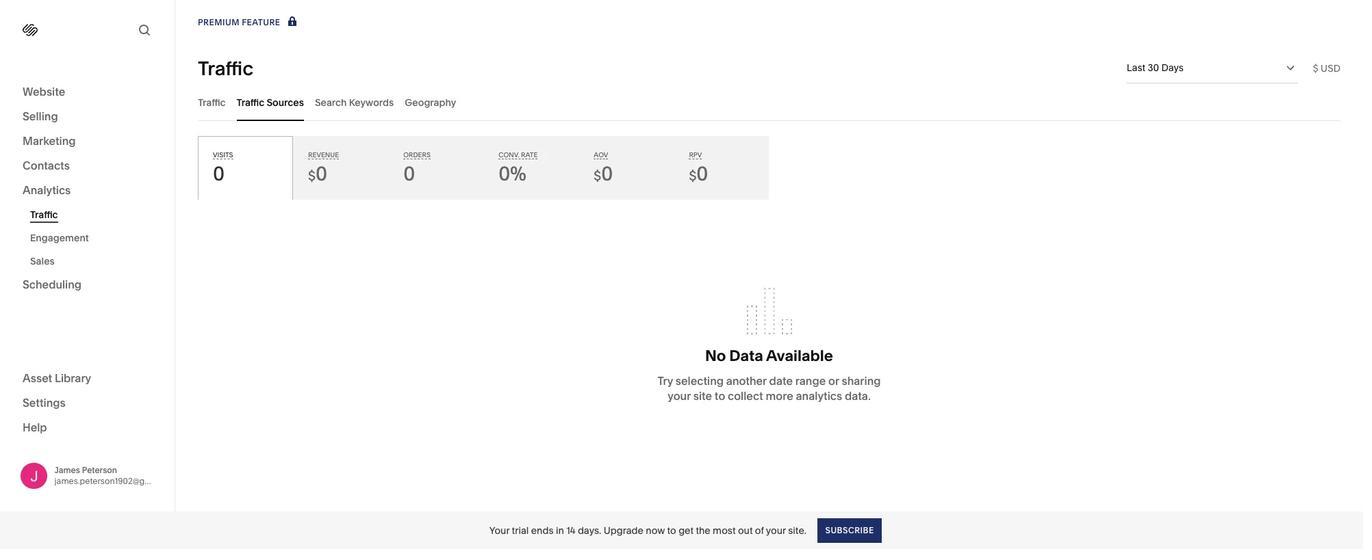 Task type: locate. For each thing, give the bounding box(es) containing it.
$ 0 down the rpv
[[689, 162, 708, 186]]

search keywords button
[[315, 84, 394, 121]]

tab list
[[198, 84, 1341, 121]]

date
[[769, 375, 793, 388]]

selling link
[[23, 109, 152, 125]]

to inside try selecting another date range or sharing your site to collect more analytics data.
[[715, 390, 725, 403]]

0 horizontal spatial $ 0
[[308, 162, 327, 186]]

1 vertical spatial your
[[766, 525, 786, 537]]

premium feature button
[[198, 15, 300, 30]]

$ 0 for revenue
[[308, 162, 327, 186]]

0 vertical spatial your
[[668, 390, 691, 403]]

data.
[[845, 390, 871, 403]]

your right of
[[766, 525, 786, 537]]

james
[[54, 466, 80, 476]]

ends
[[531, 525, 554, 537]]

1 horizontal spatial $ 0
[[594, 162, 613, 186]]

rate
[[521, 151, 538, 159]]

your
[[489, 525, 510, 537]]

of
[[755, 525, 764, 537]]

0 down orders
[[403, 162, 415, 186]]

subscribe
[[825, 526, 874, 536]]

2 $ 0 from the left
[[594, 162, 613, 186]]

most
[[713, 525, 736, 537]]

0 vertical spatial to
[[715, 390, 725, 403]]

5 0 from the left
[[697, 162, 708, 186]]

to
[[715, 390, 725, 403], [667, 525, 676, 537]]

more
[[766, 390, 794, 403]]

peterson
[[82, 466, 117, 476]]

traffic left "sources"
[[237, 96, 264, 109]]

0 down "revenue"
[[316, 162, 327, 186]]

$ usd
[[1313, 62, 1341, 74]]

sales
[[30, 255, 55, 268]]

rpv
[[689, 151, 702, 159]]

1 vertical spatial to
[[667, 525, 676, 537]]

your
[[668, 390, 691, 403], [766, 525, 786, 537]]

website
[[23, 85, 65, 99]]

visits
[[213, 151, 233, 159]]

$ down "revenue"
[[308, 168, 316, 184]]

0 down aov
[[601, 162, 613, 186]]

last 30 days
[[1127, 62, 1184, 74]]

traffic
[[198, 56, 253, 80], [198, 96, 226, 109], [237, 96, 264, 109], [30, 209, 58, 221]]

traffic up visits
[[198, 96, 226, 109]]

scheduling
[[23, 278, 82, 292]]

1 horizontal spatial to
[[715, 390, 725, 403]]

1 $ 0 from the left
[[308, 162, 327, 186]]

2 0 from the left
[[316, 162, 327, 186]]

0 for rpv
[[697, 162, 708, 186]]

your down try
[[668, 390, 691, 403]]

analytics
[[23, 184, 71, 197]]

range
[[796, 375, 826, 388]]

$ 0 down aov
[[594, 162, 613, 186]]

upgrade
[[604, 525, 644, 537]]

0 down visits
[[213, 162, 225, 186]]

visits 0
[[213, 151, 233, 186]]

3 0 from the left
[[403, 162, 415, 186]]

to left get
[[667, 525, 676, 537]]

30
[[1148, 62, 1159, 74]]

$
[[1313, 62, 1319, 74], [308, 168, 316, 184], [594, 168, 601, 184], [689, 168, 697, 184]]

0
[[213, 162, 225, 186], [316, 162, 327, 186], [403, 162, 415, 186], [601, 162, 613, 186], [697, 162, 708, 186]]

$ 0
[[308, 162, 327, 186], [594, 162, 613, 186], [689, 162, 708, 186]]

engagement
[[30, 232, 89, 244]]

usd
[[1321, 62, 1341, 74]]

4 0 from the left
[[601, 162, 613, 186]]

available
[[766, 347, 833, 366]]

now
[[646, 525, 665, 537]]

asset
[[23, 372, 52, 385]]

premium
[[198, 17, 240, 27]]

try
[[658, 375, 673, 388]]

asset library
[[23, 372, 91, 385]]

selecting
[[676, 375, 724, 388]]

1 0 from the left
[[213, 162, 225, 186]]

$ down aov
[[594, 168, 601, 184]]

3 $ 0 from the left
[[689, 162, 708, 186]]

analytics link
[[23, 183, 152, 199]]

$ 0 for rpv
[[689, 162, 708, 186]]

days
[[1162, 62, 1184, 74]]

james.peterson1902@gmail.com
[[54, 476, 180, 487]]

subscribe button
[[818, 519, 882, 543]]

0 down the rpv
[[697, 162, 708, 186]]

$ for rpv
[[689, 168, 697, 184]]

to right site
[[715, 390, 725, 403]]

site
[[693, 390, 712, 403]]

$ 0 for aov
[[594, 162, 613, 186]]

help link
[[23, 420, 47, 435]]

0 horizontal spatial your
[[668, 390, 691, 403]]

conv. rate 0%
[[499, 151, 538, 186]]

traffic down analytics
[[30, 209, 58, 221]]

$ left "usd"
[[1313, 62, 1319, 74]]

$ down the rpv
[[689, 168, 697, 184]]

feature
[[242, 17, 280, 27]]

$ 0 down "revenue"
[[308, 162, 327, 186]]

settings
[[23, 396, 66, 410]]

2 horizontal spatial $ 0
[[689, 162, 708, 186]]



Task type: describe. For each thing, give the bounding box(es) containing it.
14
[[566, 525, 576, 537]]

tab list containing traffic
[[198, 84, 1341, 121]]

0 inside visits 0
[[213, 162, 225, 186]]

aov
[[594, 151, 608, 159]]

0 horizontal spatial to
[[667, 525, 676, 537]]

geography button
[[405, 84, 456, 121]]

engagement link
[[30, 227, 160, 250]]

traffic sources button
[[237, 84, 304, 121]]

library
[[55, 372, 91, 385]]

data
[[730, 347, 763, 366]]

search
[[315, 96, 347, 109]]

traffic inside button
[[237, 96, 264, 109]]

site.
[[788, 525, 807, 537]]

contacts
[[23, 159, 70, 173]]

website link
[[23, 84, 152, 101]]

last 30 days button
[[1127, 53, 1298, 83]]

or
[[829, 375, 839, 388]]

0 for revenue
[[316, 162, 327, 186]]

1 horizontal spatial your
[[766, 525, 786, 537]]

your trial ends in 14 days. upgrade now to get the most out of your site.
[[489, 525, 807, 537]]

orders 0
[[403, 151, 431, 186]]

collect
[[728, 390, 763, 403]]

conv.
[[499, 151, 520, 159]]

no data available
[[705, 347, 833, 366]]

trial
[[512, 525, 529, 537]]

traffic button
[[198, 84, 226, 121]]

sharing
[[842, 375, 881, 388]]

marketing
[[23, 134, 76, 148]]

$ for aov
[[594, 168, 601, 184]]

0 inside orders 0
[[403, 162, 415, 186]]

search keywords
[[315, 96, 394, 109]]

traffic link
[[30, 203, 160, 227]]

analytics
[[796, 390, 842, 403]]

get
[[679, 525, 694, 537]]

revenue
[[308, 151, 339, 159]]

sales link
[[30, 250, 160, 273]]

the
[[696, 525, 711, 537]]

marketing link
[[23, 134, 152, 150]]

traffic sources
[[237, 96, 304, 109]]

another
[[726, 375, 767, 388]]

$ for revenue
[[308, 168, 316, 184]]

no
[[705, 347, 726, 366]]

sources
[[267, 96, 304, 109]]

try selecting another date range or sharing your site to collect more analytics data.
[[658, 375, 881, 403]]

0%
[[499, 162, 526, 186]]

help
[[23, 421, 47, 435]]

selling
[[23, 110, 58, 123]]

traffic up traffic button
[[198, 56, 253, 80]]

keywords
[[349, 96, 394, 109]]

your inside try selecting another date range or sharing your site to collect more analytics data.
[[668, 390, 691, 403]]

james peterson james.peterson1902@gmail.com
[[54, 466, 180, 487]]

contacts link
[[23, 158, 152, 175]]

out
[[738, 525, 753, 537]]

premium feature
[[198, 17, 280, 27]]

0 for aov
[[601, 162, 613, 186]]

scheduling link
[[23, 277, 152, 294]]

in
[[556, 525, 564, 537]]

last
[[1127, 62, 1146, 74]]

geography
[[405, 96, 456, 109]]

settings link
[[23, 395, 152, 412]]

days.
[[578, 525, 601, 537]]

asset library link
[[23, 371, 152, 387]]

orders
[[403, 151, 431, 159]]



Task type: vqa. For each thing, say whether or not it's contained in the screenshot.
KEYWORDS
yes



